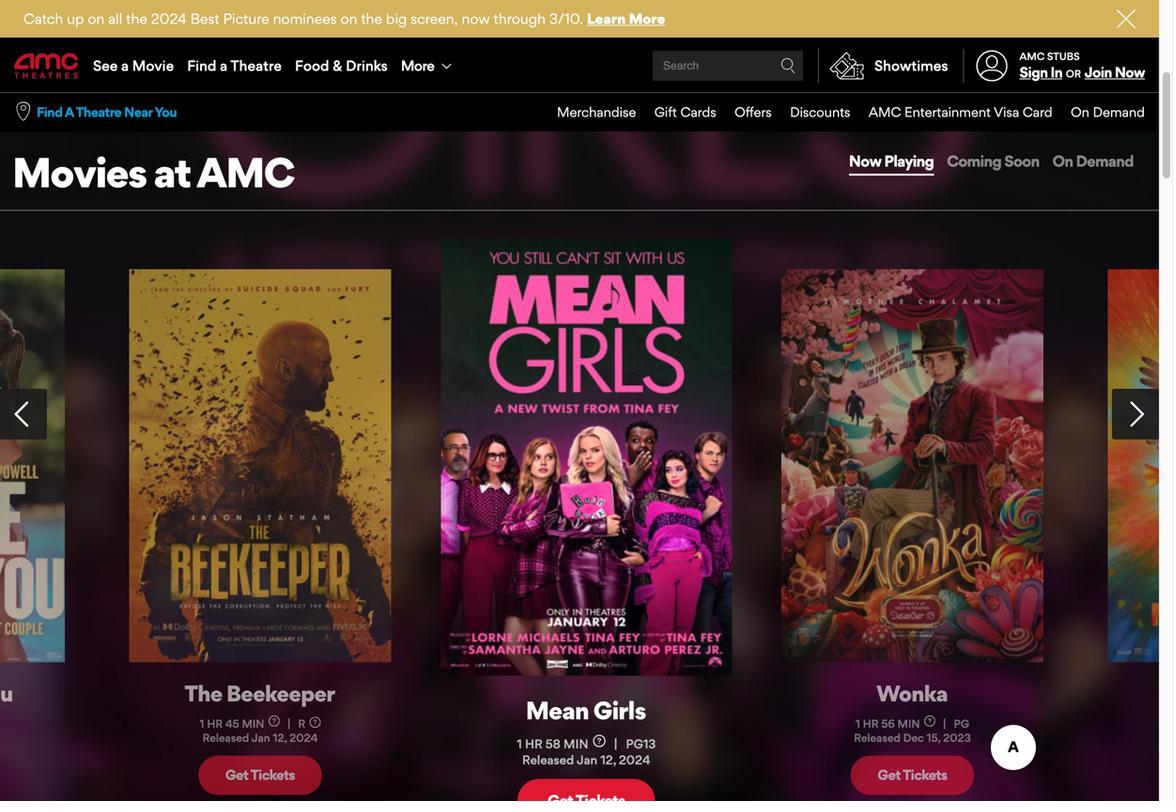 Task type: describe. For each thing, give the bounding box(es) containing it.
1 hr 58 min button
[[517, 735, 606, 752]]

r button
[[298, 716, 321, 730]]

coming
[[947, 151, 1001, 170]]

1 hr 45 min
[[199, 717, 264, 730]]

find for find a theatre near you
[[37, 104, 62, 120]]

find a theatre near you button
[[37, 103, 177, 121]]

mean girls link
[[462, 695, 710, 725]]

now inside amc stubs sign in or join now
[[1115, 64, 1145, 81]]

mean girls
[[526, 695, 646, 725]]

join
[[1085, 64, 1112, 81]]

min for wonka
[[898, 717, 920, 730]]

released jan 12, 2024
[[202, 731, 318, 745]]

join now button
[[1085, 64, 1145, 81]]

food & drinks
[[295, 57, 388, 74]]

on demand for on demand link
[[1071, 104, 1145, 120]]

2 vertical spatial amc
[[197, 147, 294, 197]]

sign in or join amc stubs element
[[963, 39, 1145, 92]]

see
[[93, 57, 118, 74]]

discounts link
[[772, 93, 850, 131]]

playing
[[884, 151, 934, 170]]

catch up on all the 2024 best picture nominees on the big screen, now through 3/10. learn more
[[23, 10, 665, 27]]

offers link
[[716, 93, 772, 131]]

on for on demand link
[[1071, 104, 1089, 120]]

on for on demand button
[[1052, 151, 1073, 170]]

coming soon button
[[945, 149, 1041, 174]]

58
[[545, 736, 560, 751]]

at
[[154, 147, 190, 197]]

food
[[295, 57, 329, 74]]

get tickets for the beekeeper
[[225, 766, 295, 783]]

through
[[494, 10, 546, 27]]

visa
[[994, 104, 1019, 120]]

demand for on demand button
[[1076, 151, 1134, 170]]

you
[[155, 104, 177, 120]]

catch
[[23, 10, 63, 27]]

1 for the beekeeper
[[199, 717, 204, 730]]

argylle image
[[0, 0, 1159, 55]]

movie poster for mean girls image
[[441, 239, 732, 676]]

movie poster for the beekeeper image
[[129, 269, 391, 662]]

soon
[[1004, 151, 1039, 170]]

amc stubs sign in or join now
[[1020, 50, 1145, 81]]

wonka
[[876, 680, 948, 707]]

search the AMC website text field
[[660, 59, 781, 73]]

amc entertainment visa card link
[[850, 93, 1052, 131]]

cards
[[680, 104, 716, 120]]

on demand link
[[1052, 93, 1145, 131]]

submit search icon image
[[781, 58, 796, 73]]

beekeeper
[[226, 680, 335, 707]]

find for find a theatre
[[187, 57, 216, 74]]

pg13 released jan 12, 2024
[[522, 736, 656, 767]]

picture
[[223, 10, 269, 27]]

girls
[[593, 695, 646, 725]]

now playing button
[[847, 149, 936, 174]]

the beekeeper
[[184, 680, 335, 707]]

pg13
[[626, 736, 656, 751]]

on demand for on demand button
[[1052, 151, 1134, 170]]

released for mean girls
[[522, 752, 574, 767]]

movie poster for wonka image
[[782, 269, 1044, 662]]

showtimes image
[[819, 49, 874, 83]]

movies
[[12, 147, 146, 197]]

hr for mean girls
[[525, 736, 543, 751]]

2 the from the left
[[361, 10, 382, 27]]

gift cards link
[[636, 93, 716, 131]]

on demand button
[[1051, 149, 1136, 174]]

12, inside 'pg13 released jan 12, 2024'
[[600, 752, 616, 767]]

tickets for the beekeeper
[[250, 766, 295, 783]]

drinks
[[346, 57, 388, 74]]

now playing
[[849, 151, 934, 170]]

theatre for a
[[230, 57, 282, 74]]

sign
[[1020, 64, 1048, 81]]

2023
[[943, 731, 971, 745]]

a for theatre
[[220, 57, 227, 74]]

56
[[882, 717, 895, 730]]

0 horizontal spatial jan
[[251, 731, 270, 745]]

user profile image
[[965, 50, 1018, 81]]

food & drinks link
[[288, 39, 394, 92]]

2024 inside 'pg13 released jan 12, 2024'
[[619, 752, 650, 767]]

a
[[65, 104, 74, 120]]

movie poster for anyone but you image
[[0, 269, 65, 662]]

learn
[[587, 10, 626, 27]]

find a theatre link
[[181, 39, 288, 92]]

now
[[462, 10, 490, 27]]

get for the beekeeper
[[225, 766, 248, 783]]

the beekeeper link
[[148, 680, 371, 707]]

in
[[1051, 64, 1062, 81]]



Task type: vqa. For each thing, say whether or not it's contained in the screenshot.
first Tickets from the left
yes



Task type: locate. For each thing, give the bounding box(es) containing it.
0 vertical spatial theatre
[[230, 57, 282, 74]]

0 vertical spatial now
[[1115, 64, 1145, 81]]

0 horizontal spatial amc
[[197, 147, 294, 197]]

hr left 56
[[863, 717, 879, 730]]

0 horizontal spatial on
[[88, 10, 105, 27]]

12, down "1 hr 58 min" button
[[600, 752, 616, 767]]

gift cards
[[654, 104, 716, 120]]

demand
[[1093, 104, 1145, 120], [1076, 151, 1134, 170]]

1 inside 1 hr 56 min button
[[856, 717, 860, 730]]

theatre right a
[[76, 104, 121, 120]]

find inside button
[[37, 104, 62, 120]]

1 horizontal spatial more
[[629, 10, 665, 27]]

2 tickets from the left
[[903, 766, 947, 783]]

amc inside amc entertainment visa card link
[[869, 104, 901, 120]]

get tickets down dec
[[878, 766, 947, 783]]

the
[[126, 10, 147, 27], [361, 10, 382, 27]]

amc down showtimes link on the right top of page
[[869, 104, 901, 120]]

0 horizontal spatial tickets
[[250, 766, 295, 783]]

1 for mean girls
[[517, 736, 522, 751]]

1 inside 1 hr 45 min button
[[199, 717, 204, 730]]

1 vertical spatial 12,
[[600, 752, 616, 767]]

jan down "1 hr 58 min" button
[[577, 752, 597, 767]]

0 vertical spatial more
[[629, 10, 665, 27]]

0 horizontal spatial now
[[849, 151, 881, 170]]

on demand down join now button
[[1071, 104, 1145, 120]]

mean
[[526, 695, 589, 725]]

1 horizontal spatial on
[[340, 10, 357, 27]]

get tickets
[[225, 766, 295, 783], [878, 766, 947, 783]]

near
[[124, 104, 152, 120]]

hr left 58
[[525, 736, 543, 751]]

get tickets link down released jan 12, 2024
[[198, 755, 322, 795]]

theatre inside button
[[76, 104, 121, 120]]

on inside button
[[1052, 151, 1073, 170]]

demand down on demand link
[[1076, 151, 1134, 170]]

0 vertical spatial find
[[187, 57, 216, 74]]

2 horizontal spatial released
[[854, 731, 901, 745]]

amc for visa
[[869, 104, 901, 120]]

get tickets down released jan 12, 2024
[[225, 766, 295, 783]]

movie poster for migration image
[[1108, 269, 1173, 662]]

get
[[225, 766, 248, 783], [878, 766, 901, 783]]

min up released jan 12, 2024
[[242, 717, 264, 730]]

showtimes link
[[818, 49, 948, 83]]

menu down showtimes image
[[539, 93, 1145, 131]]

more right learn
[[629, 10, 665, 27]]

released down 1 hr 56 min at the right of the page
[[854, 731, 901, 745]]

1 horizontal spatial a
[[220, 57, 227, 74]]

find a theatre near you
[[37, 104, 177, 120]]

released
[[202, 731, 249, 745], [854, 731, 901, 745], [522, 752, 574, 767]]

big
[[386, 10, 407, 27]]

dec
[[904, 731, 924, 745]]

0 horizontal spatial theatre
[[76, 104, 121, 120]]

1 horizontal spatial find
[[187, 57, 216, 74]]

amc up sign
[[1020, 50, 1045, 62]]

min for mean girls
[[563, 736, 588, 751]]

2 on from the left
[[340, 10, 357, 27]]

sign in button
[[1020, 64, 1062, 81]]

1 horizontal spatial get
[[878, 766, 901, 783]]

jan inside 'pg13 released jan 12, 2024'
[[577, 752, 597, 767]]

1 tickets from the left
[[250, 766, 295, 783]]

get for wonka
[[878, 766, 901, 783]]

all
[[108, 10, 122, 27]]

3/10.
[[549, 10, 583, 27]]

movie
[[132, 57, 174, 74]]

the right all
[[126, 10, 147, 27]]

get tickets link for the beekeeper
[[198, 755, 322, 795]]

pg released dec 15, 2023
[[854, 717, 971, 745]]

released inside the pg released dec 15, 2023
[[854, 731, 901, 745]]

hr
[[207, 717, 222, 730], [863, 717, 879, 730], [525, 736, 543, 751]]

min up dec
[[898, 717, 920, 730]]

on demand inside button
[[1052, 151, 1134, 170]]

offers
[[735, 104, 772, 120]]

r
[[298, 717, 305, 730]]

best
[[190, 10, 219, 27]]

on right the nominees
[[340, 10, 357, 27]]

a down 'picture'
[[220, 57, 227, 74]]

1 vertical spatial now
[[849, 151, 881, 170]]

min inside button
[[898, 717, 920, 730]]

more information about image down the mean girls link
[[593, 735, 606, 747]]

the
[[184, 680, 222, 707]]

get tickets link down dec
[[851, 755, 975, 795]]

more information about image
[[268, 715, 280, 727]]

2 a from the left
[[220, 57, 227, 74]]

1 vertical spatial on demand
[[1052, 151, 1134, 170]]

merchandise
[[557, 104, 636, 120]]

amc entertainment visa card
[[869, 104, 1052, 120]]

0 horizontal spatial get tickets
[[225, 766, 295, 783]]

demand for on demand link
[[1093, 104, 1145, 120]]

1 vertical spatial jan
[[577, 752, 597, 767]]

1 horizontal spatial 1
[[517, 736, 522, 751]]

1 horizontal spatial min
[[563, 736, 588, 751]]

pg
[[954, 717, 970, 730]]

close this dialog image
[[1126, 744, 1145, 762]]

a for movie
[[121, 57, 129, 74]]

or
[[1066, 68, 1081, 80]]

card
[[1023, 104, 1052, 120]]

on
[[88, 10, 105, 27], [340, 10, 357, 27]]

45
[[225, 717, 239, 730]]

on down or
[[1071, 104, 1089, 120]]

0 horizontal spatial 1
[[199, 717, 204, 730]]

15,
[[927, 731, 941, 745]]

jan
[[251, 731, 270, 745], [577, 752, 597, 767]]

2 horizontal spatial hr
[[863, 717, 879, 730]]

more information about image right "r"
[[309, 716, 321, 728]]

1 inside "1 hr 58 min" button
[[517, 736, 522, 751]]

1 horizontal spatial more information about image
[[593, 735, 606, 747]]

more down screen,
[[401, 57, 434, 74]]

1 vertical spatial find
[[37, 104, 62, 120]]

1 horizontal spatial tickets
[[903, 766, 947, 783]]

2 get tickets from the left
[[878, 766, 947, 783]]

see a movie
[[93, 57, 174, 74]]

1 horizontal spatial hr
[[525, 736, 543, 751]]

1
[[199, 717, 204, 730], [856, 717, 860, 730], [517, 736, 522, 751]]

screen,
[[411, 10, 458, 27]]

1 hr 56 min
[[856, 717, 920, 730]]

coming soon
[[947, 151, 1039, 170]]

2 horizontal spatial more information about image
[[925, 715, 936, 727]]

1 vertical spatial demand
[[1076, 151, 1134, 170]]

min right 58
[[563, 736, 588, 751]]

2024 down "r"
[[289, 731, 318, 745]]

released down 1 hr 58 min
[[522, 752, 574, 767]]

get tickets link for wonka
[[851, 755, 975, 795]]

0 horizontal spatial the
[[126, 10, 147, 27]]

0 vertical spatial jan
[[251, 731, 270, 745]]

0 horizontal spatial more information about image
[[309, 716, 321, 728]]

hr for the beekeeper
[[207, 717, 222, 730]]

theatre for a
[[76, 104, 121, 120]]

12, down more information about image
[[273, 731, 287, 745]]

0 vertical spatial menu
[[0, 39, 1159, 92]]

min for the beekeeper
[[242, 717, 264, 730]]

tickets
[[250, 766, 295, 783], [903, 766, 947, 783]]

more information about image inside 1 hr 56 min button
[[925, 715, 936, 727]]

0 horizontal spatial 2024
[[151, 10, 187, 27]]

1 horizontal spatial get tickets link
[[851, 755, 975, 795]]

find left a
[[37, 104, 62, 120]]

0 horizontal spatial released
[[202, 731, 249, 745]]

menu up merchandise link
[[0, 39, 1159, 92]]

&
[[333, 57, 342, 74]]

0 horizontal spatial find
[[37, 104, 62, 120]]

2 horizontal spatial amc
[[1020, 50, 1045, 62]]

menu containing more
[[0, 39, 1159, 92]]

amc for sign
[[1020, 50, 1045, 62]]

get down released jan 12, 2024
[[225, 766, 248, 783]]

0 vertical spatial amc
[[1020, 50, 1045, 62]]

2 horizontal spatial 1
[[856, 717, 860, 730]]

1 vertical spatial theatre
[[76, 104, 121, 120]]

0 horizontal spatial more
[[401, 57, 434, 74]]

1 on from the left
[[88, 10, 105, 27]]

released for wonka
[[854, 731, 901, 745]]

now left playing at the top right
[[849, 151, 881, 170]]

more inside button
[[401, 57, 434, 74]]

more
[[629, 10, 665, 27], [401, 57, 434, 74]]

a right see
[[121, 57, 129, 74]]

the left big
[[361, 10, 382, 27]]

on right soon
[[1052, 151, 1073, 170]]

demand inside button
[[1076, 151, 1134, 170]]

discounts
[[790, 104, 850, 120]]

1 hr 58 min
[[517, 736, 588, 751]]

amc inside amc stubs sign in or join now
[[1020, 50, 1045, 62]]

1 horizontal spatial get tickets
[[878, 766, 947, 783]]

1 vertical spatial amc
[[869, 104, 901, 120]]

2024 down pg13
[[619, 752, 650, 767]]

2 get from the left
[[878, 766, 901, 783]]

1 vertical spatial 2024
[[289, 731, 318, 745]]

get down the pg released dec 15, 2023
[[878, 766, 901, 783]]

1 left 56
[[856, 717, 860, 730]]

menu
[[0, 39, 1159, 92], [539, 93, 1145, 131]]

2024 left best on the top of the page
[[151, 10, 187, 27]]

1 hr 56 min button
[[856, 715, 936, 731]]

now right join
[[1115, 64, 1145, 81]]

on demand
[[1071, 104, 1145, 120], [1052, 151, 1134, 170]]

0 horizontal spatial get tickets link
[[198, 755, 322, 795]]

1 horizontal spatial theatre
[[230, 57, 282, 74]]

tickets for wonka
[[903, 766, 947, 783]]

0 vertical spatial 2024
[[151, 10, 187, 27]]

merchandise link
[[539, 93, 636, 131]]

released inside 'pg13 released jan 12, 2024'
[[522, 752, 574, 767]]

more information about image for wonka
[[925, 715, 936, 727]]

nominees
[[273, 10, 337, 27]]

get tickets for wonka
[[878, 766, 947, 783]]

theatre down 'picture'
[[230, 57, 282, 74]]

1 horizontal spatial released
[[522, 752, 574, 767]]

1 horizontal spatial 12,
[[600, 752, 616, 767]]

0 vertical spatial on demand
[[1071, 104, 1145, 120]]

0 vertical spatial demand
[[1093, 104, 1145, 120]]

jan down more information about image
[[251, 731, 270, 745]]

more information about image inside 'r' button
[[309, 716, 321, 728]]

1 left 58
[[517, 736, 522, 751]]

0 vertical spatial 12,
[[273, 731, 287, 745]]

movies at amc
[[12, 147, 294, 197]]

1 get from the left
[[225, 766, 248, 783]]

on
[[1071, 104, 1089, 120], [1052, 151, 1073, 170]]

min
[[242, 717, 264, 730], [898, 717, 920, 730], [563, 736, 588, 751]]

find down best on the top of the page
[[187, 57, 216, 74]]

up
[[67, 10, 84, 27]]

1 get tickets link from the left
[[198, 755, 322, 795]]

get tickets link
[[198, 755, 322, 795], [851, 755, 975, 795]]

on demand down on demand link
[[1052, 151, 1134, 170]]

amc
[[1020, 50, 1045, 62], [869, 104, 901, 120], [197, 147, 294, 197]]

see a movie link
[[86, 39, 181, 92]]

amc right 'at'
[[197, 147, 294, 197]]

1 down the
[[199, 717, 204, 730]]

1 vertical spatial more
[[401, 57, 434, 74]]

2024
[[151, 10, 187, 27], [289, 731, 318, 745], [619, 752, 650, 767]]

hr for wonka
[[863, 717, 879, 730]]

tickets down 15,
[[903, 766, 947, 783]]

more information about image
[[925, 715, 936, 727], [309, 716, 321, 728], [593, 735, 606, 747]]

more information about image up 15,
[[925, 715, 936, 727]]

2 horizontal spatial 2024
[[619, 752, 650, 767]]

1 vertical spatial on
[[1052, 151, 1073, 170]]

more information about image for mean girls
[[593, 735, 606, 747]]

1 horizontal spatial the
[[361, 10, 382, 27]]

released down 1 hr 45 min
[[202, 731, 249, 745]]

find a theatre
[[187, 57, 282, 74]]

learn more link
[[587, 10, 665, 27]]

now inside the 'now playing' button
[[849, 151, 881, 170]]

hr inside button
[[863, 717, 879, 730]]

stubs
[[1047, 50, 1080, 62]]

entertainment
[[904, 104, 991, 120]]

0 vertical spatial on
[[1071, 104, 1089, 120]]

1 vertical spatial menu
[[539, 93, 1145, 131]]

now
[[1115, 64, 1145, 81], [849, 151, 881, 170]]

gift
[[654, 104, 677, 120]]

0 horizontal spatial min
[[242, 717, 264, 730]]

1 hr 45 min button
[[199, 715, 280, 731]]

wonka link
[[801, 680, 1024, 707]]

find inside menu
[[187, 57, 216, 74]]

on left all
[[88, 10, 105, 27]]

demand down join now button
[[1093, 104, 1145, 120]]

1 a from the left
[[121, 57, 129, 74]]

showtimes
[[874, 57, 948, 74]]

2 vertical spatial 2024
[[619, 752, 650, 767]]

menu containing merchandise
[[539, 93, 1145, 131]]

2 horizontal spatial min
[[898, 717, 920, 730]]

amc logo image
[[14, 53, 80, 79], [14, 53, 80, 79]]

0 horizontal spatial a
[[121, 57, 129, 74]]

1 the from the left
[[126, 10, 147, 27]]

1 horizontal spatial jan
[[577, 752, 597, 767]]

0 horizontal spatial get
[[225, 766, 248, 783]]

tickets down released jan 12, 2024
[[250, 766, 295, 783]]

more information about image inside "1 hr 58 min" button
[[593, 735, 606, 747]]

0 horizontal spatial 12,
[[273, 731, 287, 745]]

1 get tickets from the left
[[225, 766, 295, 783]]

more button
[[394, 39, 463, 92]]

0 horizontal spatial hr
[[207, 717, 222, 730]]

1 for wonka
[[856, 717, 860, 730]]

1 horizontal spatial amc
[[869, 104, 901, 120]]

2 get tickets link from the left
[[851, 755, 975, 795]]

hr left "45"
[[207, 717, 222, 730]]

1 horizontal spatial 2024
[[289, 731, 318, 745]]

1 horizontal spatial now
[[1115, 64, 1145, 81]]



